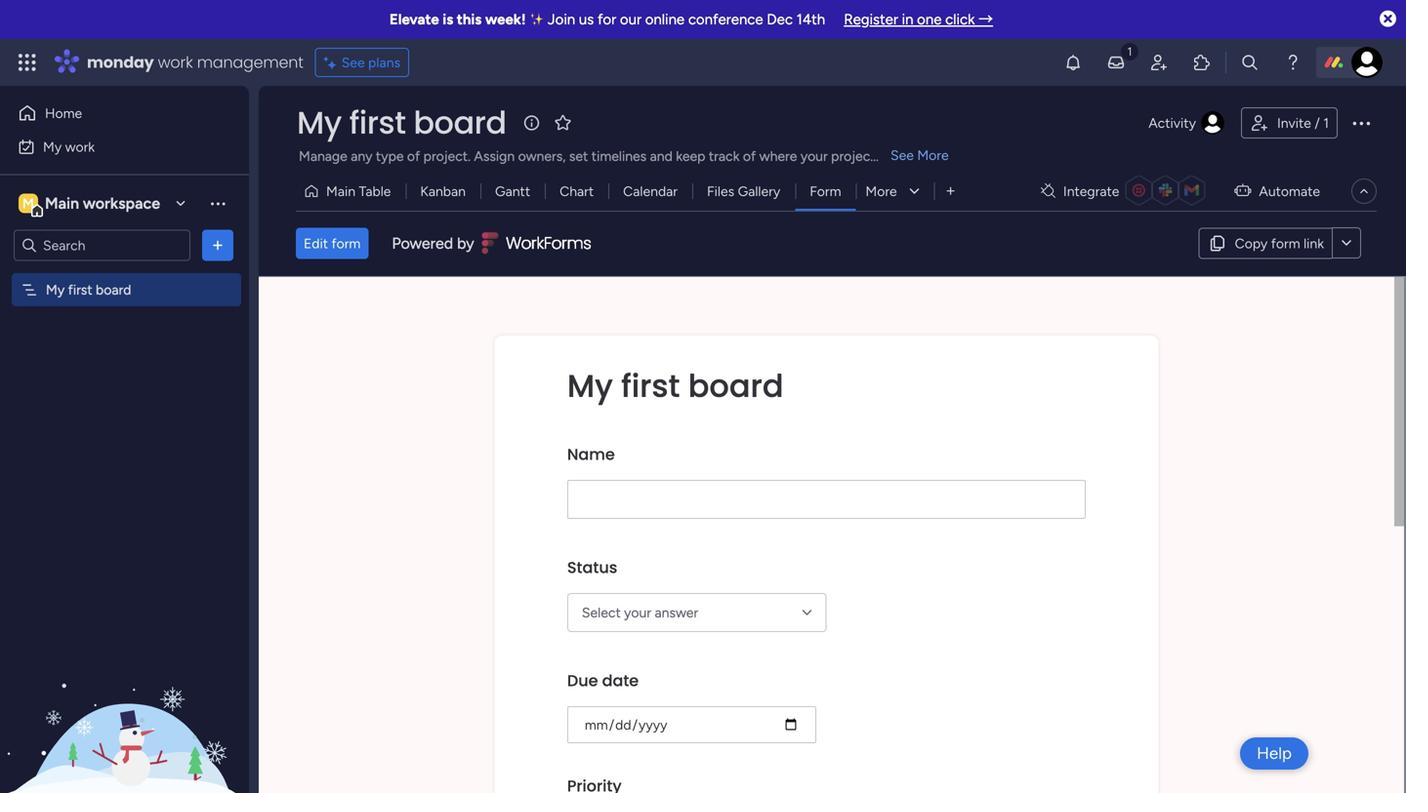 Task type: describe. For each thing, give the bounding box(es) containing it.
owners,
[[518, 148, 566, 165]]

status
[[567, 557, 617, 579]]

invite members image
[[1149, 53, 1169, 72]]

1 of from the left
[[407, 148, 420, 165]]

copy
[[1235, 235, 1268, 252]]

chart
[[560, 183, 594, 200]]

for
[[598, 11, 616, 28]]

notifications image
[[1064, 53, 1083, 72]]

select
[[582, 605, 621, 621]]

files
[[707, 183, 735, 200]]

form form
[[259, 277, 1404, 794]]

form for copy
[[1271, 235, 1300, 252]]

edit form button
[[296, 228, 369, 259]]

first inside list box
[[68, 282, 92, 298]]

✨
[[530, 11, 544, 28]]

Search in workspace field
[[41, 234, 163, 257]]

workspace selection element
[[19, 192, 163, 217]]

→
[[979, 11, 993, 28]]

see more link
[[889, 146, 951, 165]]

register
[[844, 11, 898, 28]]

elevate
[[390, 11, 439, 28]]

1 horizontal spatial your
[[801, 148, 828, 165]]

gallery
[[738, 183, 781, 200]]

invite
[[1277, 115, 1311, 131]]

1 image
[[1121, 40, 1139, 62]]

more inside button
[[866, 183, 897, 200]]

my first board inside form form
[[567, 365, 784, 408]]

see for see more
[[891, 147, 914, 164]]

monday
[[87, 51, 154, 73]]

manage any type of project. assign owners, set timelines and keep track of where your project stands.
[[299, 148, 922, 165]]

main for main table
[[326, 183, 356, 200]]

name group containing status
[[567, 543, 1086, 656]]

answer
[[655, 605, 698, 621]]

m
[[23, 195, 34, 212]]

online
[[645, 11, 685, 28]]

form button
[[795, 176, 856, 207]]

timelines
[[592, 148, 647, 165]]

chart button
[[545, 176, 609, 207]]

by
[[457, 234, 474, 253]]

main workspace
[[45, 194, 160, 213]]

and
[[650, 148, 673, 165]]

my work
[[43, 139, 95, 155]]

add to favorites image
[[553, 113, 573, 132]]

first inside form form
[[621, 365, 680, 408]]

name group containing name
[[567, 429, 1086, 543]]

your inside form form
[[624, 605, 651, 621]]

register in one click → link
[[844, 11, 993, 28]]

workforms logo image
[[482, 228, 592, 259]]

Name field
[[567, 480, 1086, 519]]

this
[[457, 11, 482, 28]]

name
[[567, 444, 615, 466]]

name group containing due date
[[567, 656, 1086, 762]]

project
[[831, 148, 876, 165]]

invite / 1 button
[[1241, 107, 1338, 139]]

date
[[602, 670, 639, 692]]

board inside list box
[[96, 282, 131, 298]]

our
[[620, 11, 642, 28]]

join
[[548, 11, 575, 28]]

table
[[359, 183, 391, 200]]

work for monday
[[158, 51, 193, 73]]

files gallery
[[707, 183, 781, 200]]

edit
[[304, 235, 328, 252]]

kanban button
[[406, 176, 480, 207]]

in
[[902, 11, 914, 28]]

main for main workspace
[[45, 194, 79, 213]]

plans
[[368, 54, 401, 71]]

keep
[[676, 148, 706, 165]]

edit form
[[304, 235, 361, 252]]

integrate
[[1063, 183, 1120, 200]]

my up the manage
[[297, 101, 342, 145]]

monday work management
[[87, 51, 303, 73]]

any
[[351, 148, 373, 165]]

collapse board header image
[[1356, 184, 1372, 199]]

invite / 1
[[1277, 115, 1329, 131]]

My first board field
[[292, 101, 511, 145]]

stands.
[[879, 148, 922, 165]]

copy form link
[[1235, 235, 1324, 252]]

link
[[1304, 235, 1324, 252]]

powered by
[[392, 234, 474, 253]]

1 horizontal spatial my first board
[[297, 101, 506, 145]]



Task type: vqa. For each thing, say whether or not it's contained in the screenshot.
Search field
no



Task type: locate. For each thing, give the bounding box(es) containing it.
set
[[569, 148, 588, 165]]

0 horizontal spatial main
[[45, 194, 79, 213]]

1 horizontal spatial see
[[891, 147, 914, 164]]

2 horizontal spatial first
[[621, 365, 680, 408]]

us
[[579, 11, 594, 28]]

1 name group from the top
[[567, 429, 1086, 543]]

work
[[158, 51, 193, 73], [65, 139, 95, 155]]

0 horizontal spatial more
[[866, 183, 897, 200]]

main inside button
[[326, 183, 356, 200]]

1 vertical spatial more
[[866, 183, 897, 200]]

1 vertical spatial see
[[891, 147, 914, 164]]

2 form from the left
[[332, 235, 361, 252]]

calendar button
[[609, 176, 692, 207]]

lottie animation element
[[0, 597, 249, 794]]

workspace
[[83, 194, 160, 213]]

0 horizontal spatial see
[[342, 54, 365, 71]]

0 horizontal spatial board
[[96, 282, 131, 298]]

week!
[[485, 11, 526, 28]]

assign
[[474, 148, 515, 165]]

lottie animation image
[[0, 597, 249, 794]]

workspace options image
[[208, 194, 228, 213]]

2 horizontal spatial board
[[688, 365, 784, 408]]

more up add view icon
[[917, 147, 949, 164]]

first
[[349, 101, 406, 145], [68, 282, 92, 298], [621, 365, 680, 408]]

board
[[413, 101, 506, 145], [96, 282, 131, 298], [688, 365, 784, 408]]

automate
[[1259, 183, 1320, 200]]

main left table
[[326, 183, 356, 200]]

0 vertical spatial work
[[158, 51, 193, 73]]

form for edit
[[332, 235, 361, 252]]

copy form link button
[[1199, 228, 1332, 259]]

1 horizontal spatial first
[[349, 101, 406, 145]]

more
[[917, 147, 949, 164], [866, 183, 897, 200]]

track
[[709, 148, 740, 165]]

show board description image
[[520, 113, 544, 133]]

apps image
[[1192, 53, 1212, 72]]

work down home
[[65, 139, 95, 155]]

due date
[[567, 670, 639, 692]]

work for my
[[65, 139, 95, 155]]

0 vertical spatial my first board
[[297, 101, 506, 145]]

1 horizontal spatial form
[[1271, 235, 1300, 252]]

powered
[[392, 234, 453, 253]]

main
[[326, 183, 356, 200], [45, 194, 79, 213]]

of right type on the top of page
[[407, 148, 420, 165]]

elevate is this week! ✨ join us for our online conference dec 14th
[[390, 11, 825, 28]]

main inside workspace selection element
[[45, 194, 79, 213]]

your
[[801, 148, 828, 165], [624, 605, 651, 621]]

add view image
[[947, 184, 955, 198]]

3 name group from the top
[[567, 656, 1086, 762]]

1 vertical spatial work
[[65, 139, 95, 155]]

form left link
[[1271, 235, 1300, 252]]

of
[[407, 148, 420, 165], [743, 148, 756, 165]]

0 vertical spatial first
[[349, 101, 406, 145]]

0 vertical spatial more
[[917, 147, 949, 164]]

one
[[917, 11, 942, 28]]

main table
[[326, 183, 391, 200]]

help image
[[1283, 53, 1303, 72]]

manage
[[299, 148, 347, 165]]

management
[[197, 51, 303, 73]]

Choose a date date field
[[567, 707, 816, 744]]

calendar
[[623, 183, 678, 200]]

0 horizontal spatial first
[[68, 282, 92, 298]]

type
[[376, 148, 404, 165]]

my
[[297, 101, 342, 145], [43, 139, 62, 155], [46, 282, 65, 298], [567, 365, 613, 408]]

options image
[[1350, 111, 1373, 135]]

main table button
[[296, 176, 406, 207]]

options image
[[208, 236, 228, 255]]

see more
[[891, 147, 949, 164]]

my up name
[[567, 365, 613, 408]]

1 vertical spatial first
[[68, 282, 92, 298]]

dec
[[767, 11, 793, 28]]

select your answer
[[582, 605, 698, 621]]

1 form from the left
[[1271, 235, 1300, 252]]

0 vertical spatial your
[[801, 148, 828, 165]]

see inside button
[[342, 54, 365, 71]]

see plans
[[342, 54, 401, 71]]

2 of from the left
[[743, 148, 756, 165]]

kanban
[[420, 183, 466, 200]]

see plans button
[[315, 48, 409, 77]]

1 vertical spatial board
[[96, 282, 131, 298]]

form right edit
[[332, 235, 361, 252]]

register in one click →
[[844, 11, 993, 28]]

gantt
[[495, 183, 530, 200]]

1 horizontal spatial board
[[413, 101, 506, 145]]

my first board
[[297, 101, 506, 145], [46, 282, 131, 298], [567, 365, 784, 408]]

my first board list box
[[0, 270, 249, 570]]

2 vertical spatial first
[[621, 365, 680, 408]]

/
[[1315, 115, 1320, 131]]

conference
[[688, 11, 763, 28]]

form inside copy form link button
[[1271, 235, 1300, 252]]

option
[[0, 272, 249, 276]]

0 horizontal spatial of
[[407, 148, 420, 165]]

workspace image
[[19, 193, 38, 214]]

14th
[[797, 11, 825, 28]]

my inside button
[[43, 139, 62, 155]]

john smith image
[[1352, 47, 1383, 78]]

0 horizontal spatial form
[[332, 235, 361, 252]]

2 vertical spatial board
[[688, 365, 784, 408]]

form
[[1271, 235, 1300, 252], [332, 235, 361, 252]]

work inside button
[[65, 139, 95, 155]]

2 horizontal spatial my first board
[[567, 365, 784, 408]]

1 horizontal spatial main
[[326, 183, 356, 200]]

home button
[[12, 98, 210, 129]]

see
[[342, 54, 365, 71], [891, 147, 914, 164]]

my first board inside list box
[[46, 282, 131, 298]]

see for see plans
[[342, 54, 365, 71]]

1 horizontal spatial more
[[917, 147, 949, 164]]

0 horizontal spatial my first board
[[46, 282, 131, 298]]

1 vertical spatial my first board
[[46, 282, 131, 298]]

see left plans
[[342, 54, 365, 71]]

more button
[[856, 176, 934, 207]]

is
[[443, 11, 453, 28]]

your right select
[[624, 605, 651, 621]]

0 horizontal spatial work
[[65, 139, 95, 155]]

1 horizontal spatial work
[[158, 51, 193, 73]]

help button
[[1240, 738, 1309, 771]]

my inside list box
[[46, 282, 65, 298]]

2 vertical spatial my first board
[[567, 365, 784, 408]]

dapulse integrations image
[[1041, 184, 1056, 199]]

of right track at right
[[743, 148, 756, 165]]

gantt button
[[480, 176, 545, 207]]

form inside 'edit form' button
[[332, 235, 361, 252]]

select product image
[[18, 53, 37, 72]]

main right workspace icon
[[45, 194, 79, 213]]

my inside form form
[[567, 365, 613, 408]]

0 vertical spatial board
[[413, 101, 506, 145]]

name group
[[567, 429, 1086, 543], [567, 543, 1086, 656], [567, 656, 1086, 762]]

project.
[[424, 148, 471, 165]]

1
[[1323, 115, 1329, 131]]

0 vertical spatial see
[[342, 54, 365, 71]]

my down search in workspace field
[[46, 282, 65, 298]]

activity
[[1149, 115, 1196, 131]]

0 horizontal spatial your
[[624, 605, 651, 621]]

see up more button
[[891, 147, 914, 164]]

click
[[945, 11, 975, 28]]

autopilot image
[[1235, 178, 1251, 203]]

files gallery button
[[692, 176, 795, 207]]

more down stands.
[[866, 183, 897, 200]]

my down home
[[43, 139, 62, 155]]

my work button
[[12, 131, 210, 163]]

form
[[810, 183, 841, 200]]

where
[[759, 148, 797, 165]]

activity button
[[1141, 107, 1233, 139]]

board inside form form
[[688, 365, 784, 408]]

home
[[45, 105, 82, 122]]

work right monday
[[158, 51, 193, 73]]

1 vertical spatial your
[[624, 605, 651, 621]]

2 name group from the top
[[567, 543, 1086, 656]]

your right where
[[801, 148, 828, 165]]

inbox image
[[1106, 53, 1126, 72]]

help
[[1257, 744, 1292, 764]]

1 horizontal spatial of
[[743, 148, 756, 165]]

due
[[567, 670, 598, 692]]

search everything image
[[1240, 53, 1260, 72]]



